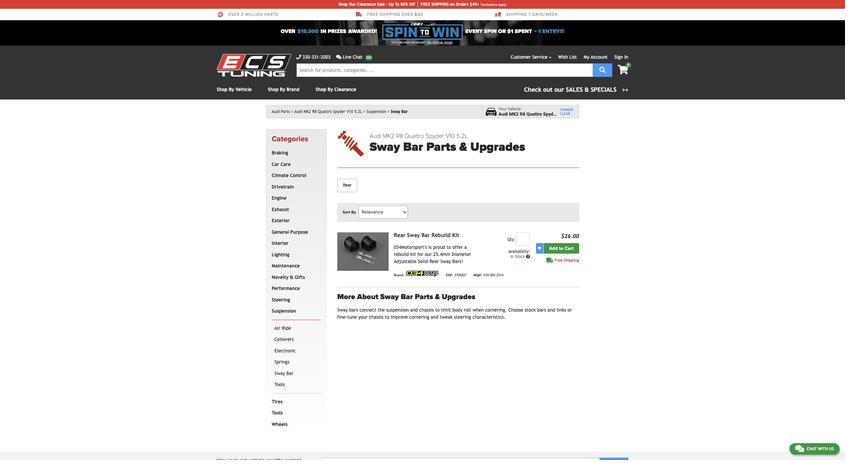 Task type: describe. For each thing, give the bounding box(es) containing it.
sign in
[[615, 54, 629, 60]]

0 vertical spatial chat
[[353, 54, 363, 60]]

question circle image
[[526, 255, 530, 259]]

a
[[465, 245, 467, 250]]

by right sort at top left
[[351, 210, 356, 215]]

choose
[[509, 308, 524, 313]]

1 horizontal spatial suspension
[[367, 109, 386, 114]]

2
[[241, 12, 244, 17]]

spyder inside the "your vehicle audi mk2 r8 quattro spyder v10 5.2l"
[[543, 111, 558, 117]]

coilovers
[[275, 337, 294, 342]]

parts
[[265, 12, 279, 17]]

0 vertical spatial in
[[625, 54, 629, 60]]

prizes
[[328, 28, 347, 35]]

2003
[[321, 54, 331, 60]]

1 vertical spatial in
[[511, 254, 514, 259]]

our
[[425, 252, 432, 257]]

shop for shop by clearance
[[316, 87, 326, 92]]

us
[[830, 447, 834, 452]]

sway bar link
[[273, 368, 320, 380]]

free for free shipping
[[555, 258, 563, 263]]

maintenance link
[[271, 261, 320, 272]]

0 vertical spatial suspension link
[[367, 109, 390, 114]]

r8 inside the "your vehicle audi mk2 r8 quattro spyder v10 5.2l"
[[520, 111, 526, 117]]

exterior link
[[271, 215, 320, 227]]

spyder for audi mk2 r8 quattro spyder v10 5.2l
[[333, 109, 346, 114]]

Search text field
[[297, 63, 593, 77]]

5.2l inside the "your vehicle audi mk2 r8 quattro spyder v10 5.2l"
[[568, 111, 577, 117]]

in
[[321, 28, 326, 35]]

free ship ping on orders $49+ *exclusions apply
[[421, 2, 507, 7]]

novelty & gifts link
[[271, 272, 320, 283]]

tires link
[[271, 397, 320, 408]]

es#3706827 - 034-402-z016 - rear sway bar rebuild kit  - 034motorsport's is proud to offer a rebuild kit for our 25.4mm diameter adjustable solid rear sway bars! - 034motorsport - audi volkswagen image
[[337, 232, 389, 271]]

my account
[[584, 54, 608, 60]]

3706827
[[455, 274, 467, 277]]

your vehicle audi mk2 r8 quattro spyder v10 5.2l
[[499, 107, 577, 117]]

springs link
[[273, 357, 320, 368]]

exterior
[[272, 218, 290, 224]]

exhaust
[[272, 207, 289, 212]]

audi for audi mk2 r8 quattro spyder v10 5.2l
[[295, 109, 303, 114]]

kit
[[452, 232, 460, 239]]

rear for rear
[[343, 183, 352, 188]]

cart
[[565, 246, 574, 251]]

rear inside the 034motorsport's is proud to offer a rebuild kit for our 25.4mm diameter adjustable solid rear sway bars!
[[430, 259, 439, 264]]

ride
[[282, 326, 291, 331]]

over 2 million parts
[[228, 12, 279, 17]]

tools for topmost tools link
[[275, 382, 285, 388]]

over for over $15,000 in prizes
[[281, 28, 296, 35]]

live chat link
[[336, 54, 373, 61]]

*exclusions
[[481, 3, 498, 6]]

034-
[[484, 274, 490, 277]]

tweak
[[440, 315, 453, 320]]

330-331-2003
[[303, 54, 331, 60]]

rear sway bar rebuild kit link
[[394, 232, 460, 239]]

331-
[[312, 54, 321, 60]]

330-
[[303, 54, 312, 60]]

upgrades inside audi mk2 r8 quattro spyder v10 5.2l sway bar parts & upgrades
[[471, 140, 526, 154]]

novelty
[[272, 275, 289, 280]]

shop our clearance sale - up to 80% off
[[339, 2, 415, 7]]

days/week
[[532, 12, 558, 17]]

purchase
[[397, 41, 411, 44]]

1 bars from the left
[[349, 308, 358, 313]]

mk2 for audi mk2 r8 quattro spyder v10 5.2l sway bar parts & upgrades
[[383, 132, 395, 140]]

search image
[[600, 67, 606, 73]]

5.2l for audi mk2 r8 quattro spyder v10 5.2l sway bar parts & upgrades
[[457, 132, 468, 140]]

free shipping
[[555, 258, 579, 263]]

to left limit
[[436, 308, 440, 313]]

$49+
[[470, 2, 480, 7]]

0 horizontal spatial and
[[410, 308, 418, 313]]

engine
[[272, 196, 287, 201]]

sales & specials link
[[524, 85, 629, 94]]

maintenance
[[272, 263, 300, 269]]

braking
[[272, 150, 288, 156]]

comments image
[[796, 445, 805, 453]]

audi inside the "your vehicle audi mk2 r8 quattro spyder v10 5.2l"
[[499, 111, 508, 117]]

no
[[392, 41, 396, 44]]

about
[[357, 293, 379, 301]]

clear link
[[560, 112, 574, 116]]

sales
[[566, 86, 583, 93]]

80%
[[401, 2, 408, 7]]

Email email field
[[322, 458, 600, 460]]

over $15,000 in prizes
[[281, 28, 347, 35]]

clearance for our
[[357, 2, 376, 7]]

free for free shipping over $49
[[367, 12, 379, 17]]

1 vertical spatial upgrades
[[442, 293, 476, 301]]

solid
[[418, 259, 428, 264]]

million
[[245, 12, 263, 17]]

to inside button
[[559, 246, 564, 251]]

general
[[272, 229, 289, 235]]

r8 for audi mk2 r8 quattro spyder v10 5.2l
[[312, 109, 317, 114]]

spyder for audi mk2 r8 quattro spyder v10 5.2l sway bar parts & upgrades
[[426, 132, 444, 140]]

shop for shop by brand
[[268, 87, 279, 92]]

shop for shop by vehicle
[[217, 87, 228, 92]]

free shipping over $49
[[367, 12, 423, 17]]

orders
[[456, 2, 469, 7]]

every spin or $1 spent = 1 entry!!!
[[466, 28, 565, 35]]

audi for audi mk2 r8 quattro spyder v10 5.2l sway bar parts & upgrades
[[370, 132, 382, 140]]

see
[[427, 41, 432, 44]]

quattro inside the "your vehicle audi mk2 r8 quattro spyder v10 5.2l"
[[527, 111, 542, 117]]

purpose
[[290, 229, 308, 235]]

es#: 3706827
[[446, 274, 467, 277]]

sort by
[[343, 210, 356, 215]]

0 vertical spatial sway bar
[[391, 109, 408, 114]]

0 vertical spatial tools link
[[273, 380, 320, 391]]

rebuild
[[432, 232, 451, 239]]

25.4mm
[[434, 252, 451, 257]]

& inside category navigation element
[[290, 275, 293, 280]]

add to wish list image
[[538, 247, 542, 250]]

clearance for by
[[335, 87, 356, 92]]

wish list link
[[559, 54, 577, 60]]

the
[[378, 308, 385, 313]]

quattro for audi mk2 r8 quattro spyder v10 5.2l sway bar parts & upgrades
[[405, 132, 424, 140]]

ecs tuning 'spin to win' contest logo image
[[383, 23, 463, 40]]

1 horizontal spatial and
[[431, 315, 439, 320]]

wheels
[[272, 422, 288, 427]]

ship
[[432, 2, 440, 7]]

air ride
[[275, 326, 291, 331]]

2 bars from the left
[[538, 308, 546, 313]]

interior link
[[271, 238, 320, 249]]

audi parts
[[272, 109, 290, 114]]

bar inside audi mk2 r8 quattro spyder v10 5.2l sway bar parts & upgrades
[[403, 140, 423, 154]]

1 vertical spatial tools link
[[271, 408, 320, 419]]

account
[[591, 54, 608, 60]]

shopping cart image
[[618, 65, 629, 75]]

comments image
[[336, 55, 342, 59]]

shop by vehicle link
[[217, 87, 252, 92]]

suspension subcategories element
[[272, 320, 321, 394]]

parts inside audi mk2 r8 quattro spyder v10 5.2l sway bar parts & upgrades
[[427, 140, 457, 154]]

stock
[[515, 254, 525, 259]]

1 vertical spatial chassis
[[369, 315, 384, 320]]

es#:
[[446, 274, 453, 277]]

for
[[418, 252, 424, 257]]

when
[[473, 308, 484, 313]]

mk2 for audi mk2 r8 quattro spyder v10 5.2l
[[304, 109, 311, 114]]

0 vertical spatial vehicle
[[236, 87, 252, 92]]

fine-
[[337, 315, 347, 320]]

034motorsport - corporate logo image
[[406, 271, 440, 277]]

bar inside sway bar link
[[287, 371, 294, 376]]

connect
[[360, 308, 377, 313]]

2 horizontal spatial and
[[548, 308, 556, 313]]

0 link
[[613, 62, 631, 75]]

braking link
[[271, 148, 320, 159]]

034motorsport's is proud to offer a rebuild kit for our 25.4mm diameter adjustable solid rear sway bars!
[[394, 245, 471, 264]]

1 horizontal spatial chassis
[[420, 308, 434, 313]]

1
[[539, 28, 541, 35]]

0 vertical spatial parts
[[281, 109, 290, 114]]

control
[[290, 173, 307, 178]]

drivetrain
[[272, 184, 294, 190]]



Task type: locate. For each thing, give the bounding box(es) containing it.
1 horizontal spatial clearance
[[357, 2, 376, 7]]

clearance up audi mk2 r8 quattro spyder v10 5.2l link
[[335, 87, 356, 92]]

1 vertical spatial over
[[281, 28, 296, 35]]

2 horizontal spatial v10
[[559, 111, 567, 117]]

0 vertical spatial rear
[[343, 183, 352, 188]]

roll
[[464, 308, 471, 313]]

chassis up cornering
[[420, 308, 434, 313]]

1 vertical spatial chat
[[807, 447, 817, 452]]

sway bar inside suspension subcategories element
[[275, 371, 294, 376]]

car care
[[272, 162, 291, 167]]

or right links
[[568, 308, 572, 313]]

0 horizontal spatial or
[[498, 28, 506, 35]]

or inside sway bars connect the suspension and chassis to limit body roll when cornering. choose stock bars and links or fine-tune your chassis to improve cornering and tweak steering characteristics.
[[568, 308, 572, 313]]

0 vertical spatial clearance
[[357, 2, 376, 7]]

clearance right our
[[357, 2, 376, 7]]

kit
[[411, 252, 416, 257]]

2 horizontal spatial r8
[[520, 111, 526, 117]]

by for brand
[[280, 87, 285, 92]]

by left brand
[[280, 87, 285, 92]]

5.2l for audi mk2 r8 quattro spyder v10 5.2l
[[355, 109, 362, 114]]

r8 for audi mk2 r8 quattro spyder v10 5.2l sway bar parts & upgrades
[[396, 132, 403, 140]]

chassis
[[420, 308, 434, 313], [369, 315, 384, 320]]

over left '2'
[[228, 12, 240, 17]]

air
[[275, 326, 281, 331]]

shop by clearance link
[[316, 87, 356, 92]]

ecs tuning image
[[217, 54, 291, 77]]

by up audi mk2 r8 quattro spyder v10 5.2l link
[[328, 87, 333, 92]]

quattro inside audi mk2 r8 quattro spyder v10 5.2l sway bar parts & upgrades
[[405, 132, 424, 140]]

diameter
[[452, 252, 471, 257]]

tools inside suspension subcategories element
[[275, 382, 285, 388]]

&
[[585, 86, 589, 93], [460, 140, 468, 154], [290, 275, 293, 280], [435, 293, 440, 301]]

audi for audi parts
[[272, 109, 280, 114]]

audi inside audi mk2 r8 quattro spyder v10 5.2l sway bar parts & upgrades
[[370, 132, 382, 140]]

coilovers link
[[273, 334, 320, 346]]

1 horizontal spatial shipping
[[564, 258, 579, 263]]

0 horizontal spatial rear
[[343, 183, 352, 188]]

sway inside sway bars connect the suspension and chassis to limit body roll when cornering. choose stock bars and links or fine-tune your chassis to improve cornering and tweak steering characteristics.
[[337, 308, 348, 313]]

over for over 2 million parts
[[228, 12, 240, 17]]

performance link
[[271, 283, 320, 295]]

rear inside rear link
[[343, 183, 352, 188]]

or
[[498, 28, 506, 35], [568, 308, 572, 313]]

add to cart
[[549, 246, 574, 251]]

1 horizontal spatial v10
[[446, 132, 455, 140]]

1 vertical spatial suspension
[[272, 309, 296, 314]]

bars up tune
[[349, 308, 358, 313]]

tools link up 'tires' link
[[273, 380, 320, 391]]

vehicle
[[236, 87, 252, 92], [508, 107, 521, 111]]

1 vertical spatial or
[[568, 308, 572, 313]]

shop by vehicle
[[217, 87, 252, 92]]

to inside the 034motorsport's is proud to offer a rebuild kit for our 25.4mm diameter adjustable solid rear sway bars!
[[447, 245, 451, 250]]

wish list
[[559, 54, 577, 60]]

audi
[[272, 109, 280, 114], [295, 109, 303, 114], [499, 111, 508, 117], [370, 132, 382, 140]]

tools up tires at the left bottom of page
[[275, 382, 285, 388]]

chat right live on the top
[[353, 54, 363, 60]]

chassis down the
[[369, 315, 384, 320]]

1 vertical spatial parts
[[427, 140, 457, 154]]

0 horizontal spatial shipping
[[507, 12, 527, 17]]

sway inside the 034motorsport's is proud to offer a rebuild kit for our 25.4mm diameter adjustable solid rear sway bars!
[[441, 259, 451, 264]]

0 horizontal spatial 5.2l
[[355, 109, 362, 114]]

cornering
[[410, 315, 430, 320]]

v10 inside the "your vehicle audi mk2 r8 quattro spyder v10 5.2l"
[[559, 111, 567, 117]]

0 vertical spatial free
[[367, 12, 379, 17]]

rear sway bar rebuild kit
[[394, 232, 460, 239]]

vehicle inside the "your vehicle audi mk2 r8 quattro spyder v10 5.2l"
[[508, 107, 521, 111]]

vehicle down ecs tuning image
[[236, 87, 252, 92]]

spyder inside audi mk2 r8 quattro spyder v10 5.2l sway bar parts & upgrades
[[426, 132, 444, 140]]

sway inside audi mk2 r8 quattro spyder v10 5.2l sway bar parts & upgrades
[[370, 140, 400, 154]]

car care link
[[271, 159, 320, 170]]

performance
[[272, 286, 300, 291]]

sway bar
[[391, 109, 408, 114], [275, 371, 294, 376]]

care
[[281, 162, 291, 167]]

0 horizontal spatial clearance
[[335, 87, 356, 92]]

rear up 034motorsport's
[[394, 232, 406, 239]]

brand:
[[394, 274, 404, 277]]

0 horizontal spatial suspension link
[[271, 306, 320, 317]]

1 vertical spatial sway bar
[[275, 371, 294, 376]]

free down shop our clearance sale - up to 80% off
[[367, 12, 379, 17]]

quattro for audi mk2 r8 quattro spyder v10 5.2l
[[318, 109, 332, 114]]

402-
[[490, 274, 497, 277]]

0 horizontal spatial v10
[[347, 109, 353, 114]]

bars
[[349, 308, 358, 313], [538, 308, 546, 313]]

steering link
[[271, 295, 320, 306]]

2 horizontal spatial rear
[[430, 259, 439, 264]]

0
[[628, 63, 630, 67]]

1 horizontal spatial mk2
[[383, 132, 395, 140]]

0 horizontal spatial quattro
[[318, 109, 332, 114]]

customer service button
[[511, 54, 552, 61]]

by for clearance
[[328, 87, 333, 92]]

tools down tires at the left bottom of page
[[272, 411, 283, 416]]

mk2
[[304, 109, 311, 114], [509, 111, 519, 117], [383, 132, 395, 140]]

chat with us link
[[790, 444, 840, 455]]

2 horizontal spatial spyder
[[543, 111, 558, 117]]

free shipping over $49 link
[[356, 11, 423, 18]]

and left links
[[548, 308, 556, 313]]

free
[[421, 2, 430, 7]]

or left $1
[[498, 28, 506, 35]]

1 horizontal spatial in
[[625, 54, 629, 60]]

interior
[[272, 241, 289, 246]]

0 vertical spatial or
[[498, 28, 506, 35]]

live
[[343, 54, 352, 60]]

rear up sort at top left
[[343, 183, 352, 188]]

1 horizontal spatial over
[[281, 28, 296, 35]]

1 horizontal spatial suspension link
[[367, 109, 390, 114]]

1 vertical spatial shipping
[[564, 258, 579, 263]]

spin
[[484, 28, 497, 35]]

springs
[[275, 360, 290, 365]]

off
[[409, 2, 415, 7]]

1 horizontal spatial vehicle
[[508, 107, 521, 111]]

0 vertical spatial chassis
[[420, 308, 434, 313]]

rules
[[445, 41, 453, 44]]

to left offer
[[447, 245, 451, 250]]

0 vertical spatial shipping
[[507, 12, 527, 17]]

rebuild
[[394, 252, 409, 257]]

rear for rear sway bar rebuild kit
[[394, 232, 406, 239]]

cornering.
[[485, 308, 507, 313]]

& inside audi mk2 r8 quattro spyder v10 5.2l sway bar parts & upgrades
[[460, 140, 468, 154]]

see official rules link
[[427, 41, 453, 45]]

1 horizontal spatial free
[[555, 258, 563, 263]]

offer
[[453, 245, 463, 250]]

1 horizontal spatial or
[[568, 308, 572, 313]]

1 horizontal spatial chat
[[807, 447, 817, 452]]

0 horizontal spatial vehicle
[[236, 87, 252, 92]]

0 horizontal spatial chat
[[353, 54, 363, 60]]

sway inside suspension subcategories element
[[275, 371, 285, 376]]

electronic link
[[273, 346, 320, 357]]

1 horizontal spatial rear
[[394, 232, 406, 239]]

0 vertical spatial tools
[[275, 382, 285, 388]]

1 vertical spatial clearance
[[335, 87, 356, 92]]

shipping 7 days/week
[[507, 12, 558, 17]]

rear down our
[[430, 259, 439, 264]]

330-331-2003 link
[[297, 54, 331, 61]]

1 vertical spatial tools
[[272, 411, 283, 416]]

0 horizontal spatial bars
[[349, 308, 358, 313]]

1 vertical spatial suspension link
[[271, 306, 320, 317]]

electronic
[[275, 348, 296, 354]]

chat left the "with"
[[807, 447, 817, 452]]

shop by brand link
[[268, 87, 300, 92]]

over left $15,000
[[281, 28, 296, 35]]

by
[[229, 87, 234, 92], [280, 87, 285, 92], [328, 87, 333, 92], [351, 210, 356, 215]]

0 vertical spatial upgrades
[[471, 140, 526, 154]]

to left improve
[[385, 315, 390, 320]]

1 horizontal spatial bars
[[538, 308, 546, 313]]

0 horizontal spatial spyder
[[333, 109, 346, 114]]

more
[[337, 293, 355, 301]]

bars right stock
[[538, 308, 546, 313]]

to right add
[[559, 246, 564, 251]]

0 horizontal spatial sway bar
[[275, 371, 294, 376]]

2 vertical spatial parts
[[415, 293, 433, 301]]

tires
[[272, 399, 283, 405]]

0 horizontal spatial free
[[367, 12, 379, 17]]

shipping down cart
[[564, 258, 579, 263]]

tools for tools link to the bottom
[[272, 411, 283, 416]]

clearance
[[357, 2, 376, 7], [335, 87, 356, 92]]

sway bars connect the suspension and chassis to limit body roll when cornering. choose stock bars and links or fine-tune your chassis to improve cornering and tweak steering characteristics.
[[337, 308, 572, 320]]

0 vertical spatial suspension
[[367, 109, 386, 114]]

2 horizontal spatial 5.2l
[[568, 111, 577, 117]]

in right sign
[[625, 54, 629, 60]]

in
[[625, 54, 629, 60], [511, 254, 514, 259]]

parts
[[281, 109, 290, 114], [427, 140, 457, 154], [415, 293, 433, 301]]

by down ecs tuning image
[[229, 87, 234, 92]]

over 2 million parts link
[[217, 11, 279, 18]]

v10 for audi mk2 r8 quattro spyder v10 5.2l sway bar parts & upgrades
[[446, 132, 455, 140]]

and up cornering
[[410, 308, 418, 313]]

0 horizontal spatial chassis
[[369, 315, 384, 320]]

2 vertical spatial rear
[[430, 259, 439, 264]]

ping
[[440, 2, 449, 7]]

with
[[818, 447, 828, 452]]

mk2 inside the "your vehicle audi mk2 r8 quattro spyder v10 5.2l"
[[509, 111, 519, 117]]

tools link up wheels
[[271, 408, 320, 419]]

1 horizontal spatial spyder
[[426, 132, 444, 140]]

0 horizontal spatial over
[[228, 12, 240, 17]]

qty:
[[508, 237, 516, 242]]

1 horizontal spatial sway bar
[[391, 109, 408, 114]]

in left 'stock'
[[511, 254, 514, 259]]

1 horizontal spatial r8
[[396, 132, 403, 140]]

vehicle right your
[[508, 107, 521, 111]]

r8 inside audi mk2 r8 quattro spyder v10 5.2l sway bar parts & upgrades
[[396, 132, 403, 140]]

by for vehicle
[[229, 87, 234, 92]]

free down add to cart
[[555, 258, 563, 263]]

2 horizontal spatial mk2
[[509, 111, 519, 117]]

5.2l inside audi mk2 r8 quattro spyder v10 5.2l sway bar parts & upgrades
[[457, 132, 468, 140]]

over inside 'link'
[[228, 12, 240, 17]]

wish
[[559, 54, 568, 60]]

suspension
[[386, 308, 409, 313]]

0 horizontal spatial mk2
[[304, 109, 311, 114]]

1 horizontal spatial 5.2l
[[457, 132, 468, 140]]

shipping left 7
[[507, 12, 527, 17]]

wheels link
[[271, 419, 320, 430]]

category navigation element
[[266, 129, 327, 436]]

v10 for audi mk2 r8 quattro spyder v10 5.2l
[[347, 109, 353, 114]]

0 horizontal spatial in
[[511, 254, 514, 259]]

mk2 inside audi mk2 r8 quattro spyder v10 5.2l sway bar parts & upgrades
[[383, 132, 395, 140]]

0 horizontal spatial r8
[[312, 109, 317, 114]]

0 horizontal spatial suspension
[[272, 309, 296, 314]]

shipping 7 days/week link
[[495, 11, 558, 18]]

rear
[[343, 183, 352, 188], [394, 232, 406, 239], [430, 259, 439, 264]]

$26.00
[[562, 233, 579, 240]]

and left tweak
[[431, 315, 439, 320]]

customer
[[511, 54, 531, 60]]

0 vertical spatial over
[[228, 12, 240, 17]]

bar
[[402, 109, 408, 114], [403, 140, 423, 154], [422, 232, 430, 239], [401, 293, 413, 301], [287, 371, 294, 376]]

1 vertical spatial rear
[[394, 232, 406, 239]]

change
[[560, 108, 574, 112]]

shop for shop our clearance sale - up to 80% off
[[339, 2, 348, 7]]

None number field
[[517, 232, 530, 246]]

suspension inside category navigation element
[[272, 309, 296, 314]]

2 horizontal spatial quattro
[[527, 111, 542, 117]]

phone image
[[297, 55, 301, 59]]

1 horizontal spatial quattro
[[405, 132, 424, 140]]

1 vertical spatial free
[[555, 258, 563, 263]]

climate control link
[[271, 170, 320, 182]]

your
[[358, 315, 368, 320]]

sale
[[377, 2, 385, 7]]

1 vertical spatial vehicle
[[508, 107, 521, 111]]

v10 inside audi mk2 r8 quattro spyder v10 5.2l sway bar parts & upgrades
[[446, 132, 455, 140]]



Task type: vqa. For each thing, say whether or not it's contained in the screenshot.
Thicker mid-grade unit for better durability on asphalt
no



